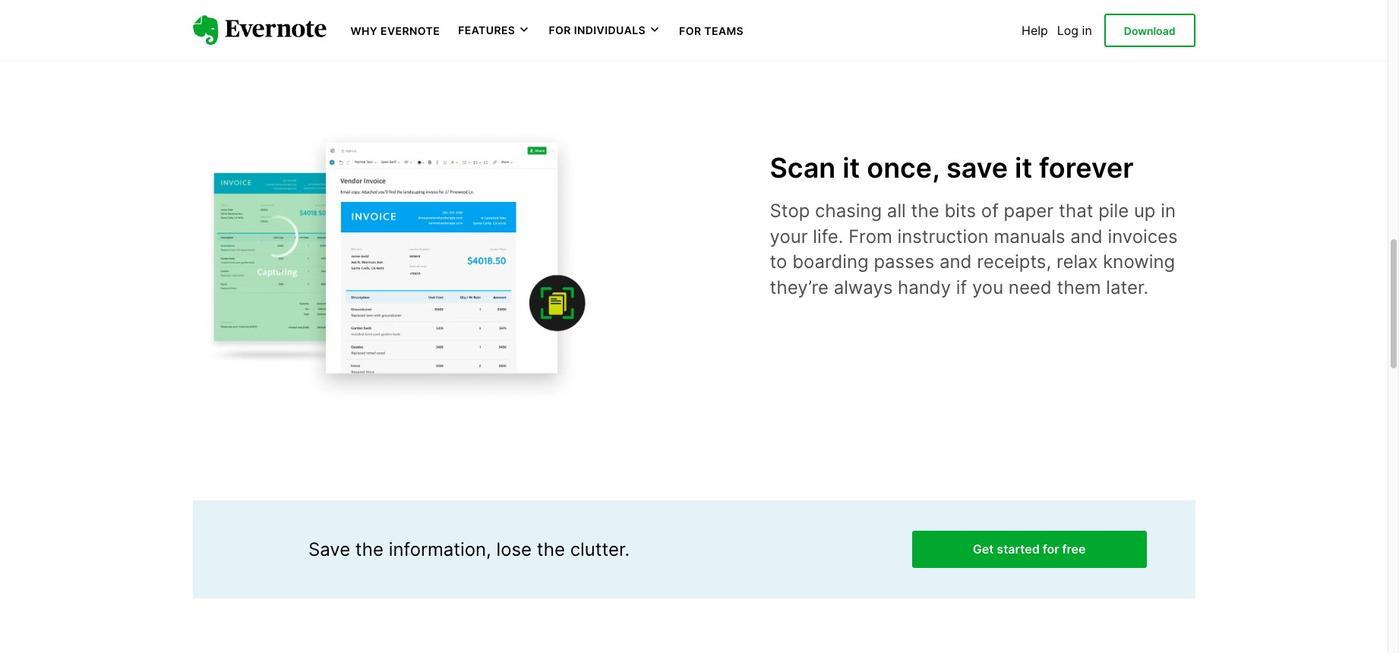 Task type: describe. For each thing, give the bounding box(es) containing it.
save
[[308, 538, 350, 561]]

passes
[[874, 251, 935, 273]]

log in link
[[1058, 23, 1093, 38]]

need
[[1009, 276, 1052, 299]]

later.
[[1107, 276, 1149, 299]]

evernote save documents online image
[[193, 127, 588, 403]]

lose
[[497, 538, 532, 561]]

relax
[[1057, 251, 1098, 273]]

2 it from the left
[[1015, 151, 1033, 185]]

they're
[[770, 276, 829, 299]]

for
[[1043, 542, 1060, 557]]

evernote logo image
[[193, 15, 326, 45]]

boarding
[[793, 251, 869, 273]]

0 horizontal spatial the
[[356, 538, 384, 561]]

why
[[351, 24, 378, 37]]

log
[[1058, 23, 1079, 38]]

teams
[[705, 24, 744, 37]]

to
[[770, 251, 788, 273]]

if
[[957, 276, 967, 299]]

for individuals button
[[549, 23, 661, 38]]

evernote
[[381, 24, 440, 37]]

knowing
[[1104, 251, 1176, 273]]

from
[[849, 225, 893, 247]]

free
[[1063, 542, 1086, 557]]

paper
[[1004, 200, 1054, 222]]

log in
[[1058, 23, 1093, 38]]

receipts,
[[977, 251, 1052, 273]]

why evernote
[[351, 24, 440, 37]]

help
[[1022, 23, 1048, 38]]

stop
[[770, 200, 810, 222]]

up
[[1134, 200, 1156, 222]]

1 it from the left
[[843, 151, 860, 185]]

evernote scanning id cards image
[[801, 0, 1196, 30]]



Task type: locate. For each thing, give the bounding box(es) containing it.
handy
[[898, 276, 951, 299]]

get
[[973, 542, 994, 557]]

0 horizontal spatial in
[[1082, 23, 1093, 38]]

pile
[[1099, 200, 1129, 222]]

all
[[887, 200, 906, 222]]

invoices
[[1108, 225, 1178, 247]]

your
[[770, 225, 808, 247]]

why evernote link
[[351, 23, 440, 38]]

1 horizontal spatial it
[[1015, 151, 1033, 185]]

1 horizontal spatial and
[[1071, 225, 1103, 247]]

the inside stop chasing all the bits of paper that pile up in your life. from instruction manuals and invoices to boarding passes and receipts, relax knowing they're always handy if you need them later.
[[911, 200, 940, 222]]

features
[[458, 24, 515, 37]]

download
[[1124, 24, 1176, 37]]

0 horizontal spatial it
[[843, 151, 860, 185]]

that
[[1059, 200, 1094, 222]]

started
[[997, 542, 1040, 557]]

individuals
[[574, 24, 646, 37]]

for teams link
[[679, 23, 744, 38]]

once,
[[867, 151, 940, 185]]

and up the if
[[940, 251, 972, 273]]

stop chasing all the bits of paper that pile up in your life. from instruction manuals and invoices to boarding passes and receipts, relax knowing they're always handy if you need them later.
[[770, 200, 1178, 299]]

help link
[[1022, 23, 1048, 38]]

for for for teams
[[679, 24, 702, 37]]

always
[[834, 276, 893, 299]]

for
[[549, 24, 571, 37], [679, 24, 702, 37]]

2 horizontal spatial the
[[911, 200, 940, 222]]

0 vertical spatial in
[[1082, 23, 1093, 38]]

for left individuals
[[549, 24, 571, 37]]

forever
[[1040, 151, 1134, 185]]

chasing
[[815, 200, 882, 222]]

scan
[[770, 151, 836, 185]]

the
[[911, 200, 940, 222], [356, 538, 384, 561], [537, 538, 565, 561]]

bits
[[945, 200, 976, 222]]

scan it once, save it forever
[[770, 151, 1134, 185]]

in right up
[[1161, 200, 1176, 222]]

manuals
[[994, 225, 1066, 247]]

for left teams
[[679, 24, 702, 37]]

the right the save
[[356, 538, 384, 561]]

it up paper
[[1015, 151, 1033, 185]]

in right log
[[1082, 23, 1093, 38]]

them
[[1057, 276, 1101, 299]]

get started for free link
[[912, 531, 1147, 569]]

download link
[[1105, 14, 1196, 47]]

instruction
[[898, 225, 989, 247]]

for inside button
[[549, 24, 571, 37]]

1 vertical spatial in
[[1161, 200, 1176, 222]]

the right the lose
[[537, 538, 565, 561]]

0 vertical spatial and
[[1071, 225, 1103, 247]]

1 horizontal spatial the
[[537, 538, 565, 561]]

information,
[[389, 538, 491, 561]]

save the information, lose the clutter.
[[308, 538, 630, 561]]

0 horizontal spatial for
[[549, 24, 571, 37]]

and up relax
[[1071, 225, 1103, 247]]

in inside stop chasing all the bits of paper that pile up in your life. from instruction manuals and invoices to boarding passes and receipts, relax knowing they're always handy if you need them later.
[[1161, 200, 1176, 222]]

it
[[843, 151, 860, 185], [1015, 151, 1033, 185]]

get started for free
[[973, 542, 1086, 557]]

the right all
[[911, 200, 940, 222]]

1 horizontal spatial in
[[1161, 200, 1176, 222]]

features button
[[458, 23, 531, 38]]

you
[[973, 276, 1004, 299]]

of
[[982, 200, 999, 222]]

in
[[1082, 23, 1093, 38], [1161, 200, 1176, 222]]

for for for individuals
[[549, 24, 571, 37]]

0 horizontal spatial and
[[940, 251, 972, 273]]

for teams
[[679, 24, 744, 37]]

life.
[[813, 225, 844, 247]]

it up chasing
[[843, 151, 860, 185]]

for individuals
[[549, 24, 646, 37]]

clutter.
[[570, 538, 630, 561]]

save
[[947, 151, 1008, 185]]

and
[[1071, 225, 1103, 247], [940, 251, 972, 273]]

1 horizontal spatial for
[[679, 24, 702, 37]]

1 vertical spatial and
[[940, 251, 972, 273]]



Task type: vqa. For each thing, say whether or not it's contained in the screenshot.
Log In link
yes



